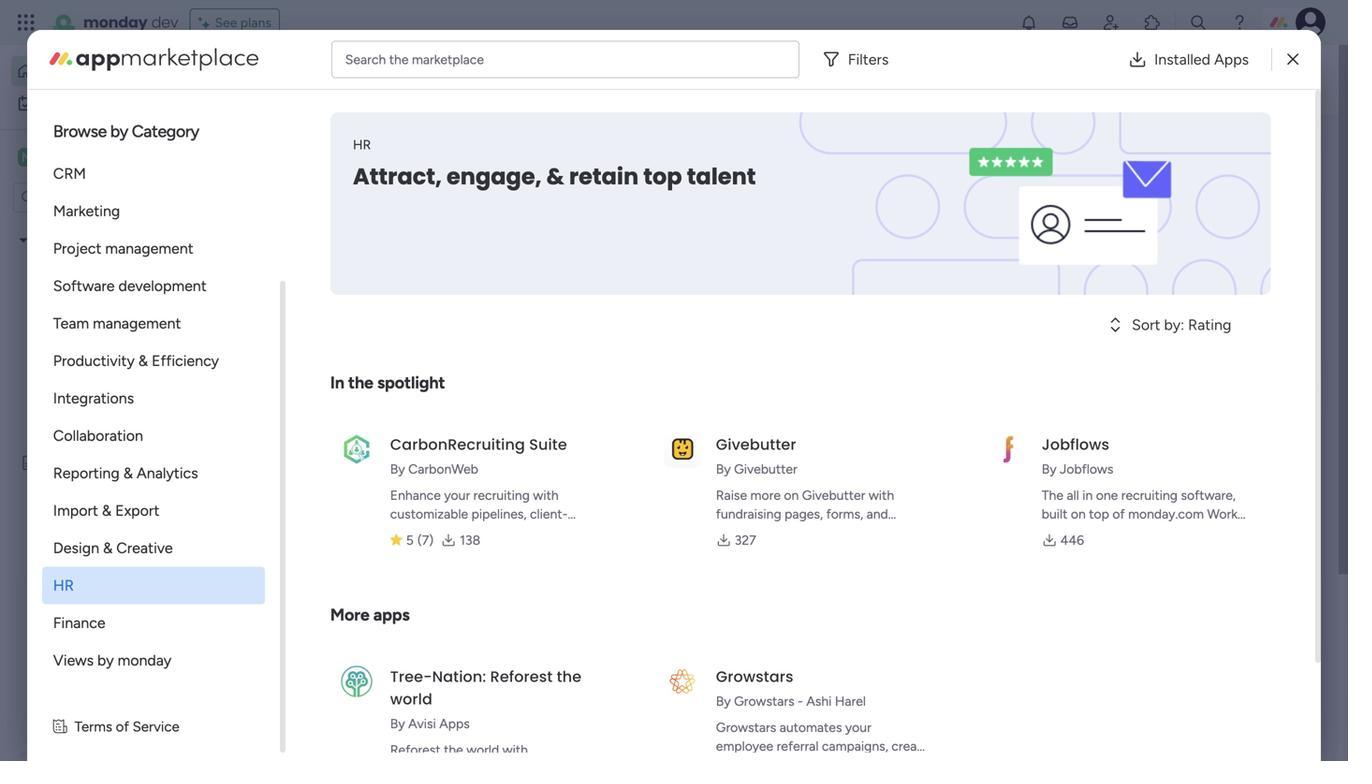 Task type: vqa. For each thing, say whether or not it's contained in the screenshot.
right world
yes



Task type: locate. For each thing, give the bounding box(es) containing it.
retrospectives
[[65, 391, 153, 407]]

1 horizontal spatial on
[[1071, 506, 1086, 522]]

top inside the all in one recruiting software, built on top of monday.com work os.
[[1089, 506, 1109, 522]]

team
[[94, 232, 124, 248], [551, 374, 580, 390]]

1 horizontal spatial with
[[533, 487, 559, 503]]

0 vertical spatial search
[[345, 51, 386, 67]]

monday dev > my team > my scrum team link
[[304, 190, 632, 401]]

help image
[[1230, 13, 1249, 32]]

0 vertical spatial givebutter
[[716, 434, 796, 455]]

search inside button
[[1259, 71, 1305, 89]]

and up texts
[[867, 506, 888, 522]]

& inside enhance your recruiting with customizable pipelines, client- facing dashboards, automation & more.
[[575, 525, 583, 541]]

with up texts
[[869, 487, 894, 503]]

scrum inside quick search results list box
[[511, 374, 547, 390]]

1 horizontal spatial team
[[551, 374, 580, 390]]

1 vertical spatial search
[[1259, 71, 1305, 89]]

0 vertical spatial growstars
[[716, 666, 794, 687]]

reforest right nation:
[[490, 666, 553, 687]]

0 vertical spatial lottie animation element
[[614, 45, 1140, 116]]

1 vertical spatial world
[[467, 742, 499, 758]]

0 horizontal spatial on
[[784, 487, 799, 503]]

with inside reforest the world with monday.com's work os by plantin
[[502, 742, 528, 758]]

sort by: rating button
[[1074, 310, 1271, 340]]

& down campaigns,
[[858, 757, 867, 761]]

1 vertical spatial apps
[[439, 716, 470, 732]]

campaigns,
[[822, 738, 888, 754]]

the for in the spotlight
[[348, 373, 373, 393]]

management up productivity & efficiency
[[93, 315, 181, 332]]

monday for monday dev
[[83, 12, 148, 33]]

app logo image for jobflows
[[989, 430, 1027, 468]]

327
[[735, 532, 756, 548]]

0 vertical spatial -
[[875, 525, 880, 541]]

1 vertical spatial your
[[1134, 198, 1163, 215]]

of right terms on the left of page
[[116, 719, 129, 735]]

access
[[321, 71, 367, 88]]

dev right 'in'
[[387, 374, 408, 390]]

public board image left tasks at left
[[40, 263, 58, 281]]

0 vertical spatial and
[[547, 71, 572, 88]]

& left export
[[102, 502, 112, 520]]

recruiting up monday.com
[[1121, 487, 1178, 503]]

app
[[1199, 293, 1225, 310]]

1 vertical spatial your
[[444, 487, 470, 503]]

the up the recent
[[389, 51, 409, 67]]

dashboards,
[[430, 525, 501, 541]]

1 horizontal spatial and
[[867, 506, 888, 522]]

automation
[[504, 525, 572, 541]]

option
[[0, 223, 239, 227]]

design
[[53, 539, 99, 557]]

by up the
[[1042, 461, 1057, 477]]

> for monday dev > my team > my scrum team
[[411, 374, 419, 390]]

of down "one"
[[1113, 506, 1125, 522]]

raise more on givebutter with fundraising pages, forms, and events, crm, email & texts - all for free.
[[716, 487, 916, 559]]

0 horizontal spatial and
[[547, 71, 572, 88]]

world down tree-
[[390, 689, 433, 710]]

the inside reforest the world with monday.com's work os by plantin
[[444, 742, 463, 758]]

search up access on the top left of the page
[[345, 51, 386, 67]]

by right browse
[[110, 121, 128, 141]]

show all
[[617, 660, 666, 676]]

notifications
[[1188, 222, 1270, 239]]

caret down image
[[20, 234, 27, 247]]

0 vertical spatial management
[[105, 240, 194, 257]]

team down marketing
[[94, 232, 124, 248]]

0 horizontal spatial -
[[798, 693, 803, 709]]

your down maria!
[[371, 71, 401, 88]]

apps image
[[1143, 13, 1162, 32]]

1 vertical spatial jobflows
[[1060, 461, 1114, 477]]

0 vertical spatial by
[[110, 121, 128, 141]]

your up the account
[[1147, 143, 1181, 163]]

0 horizontal spatial all
[[654, 660, 666, 676]]

feature
[[44, 455, 89, 471]]

1 horizontal spatial hr
[[353, 137, 371, 153]]

automates
[[780, 720, 842, 735]]

& right automation
[[575, 525, 583, 541]]

by left avisi
[[390, 716, 405, 732]]

dev up apps marketplace image
[[151, 12, 178, 33]]

on inside the all in one recruiting software, built on top of monday.com work os.
[[1071, 506, 1086, 522]]

with up client-
[[533, 487, 559, 503]]

marketing
[[53, 202, 120, 220]]

1 vertical spatial team
[[551, 374, 580, 390]]

team inside the "invite team members complete profile install our mobile app"
[[1125, 246, 1158, 262]]

by up the enhance
[[390, 461, 405, 477]]

2 recruiting from the left
[[1121, 487, 1178, 503]]

circle o image
[[1067, 200, 1079, 214]]

browse by category
[[53, 121, 199, 141]]

v2 user feedback image
[[1087, 70, 1101, 91]]

Search in workspace field
[[39, 187, 156, 208]]

setup
[[1086, 174, 1124, 191]]

0 horizontal spatial top
[[643, 161, 682, 192]]

1 vertical spatial management
[[93, 315, 181, 332]]

team down desktop
[[1125, 246, 1158, 262]]

your down the account
[[1134, 198, 1163, 215]]

your up campaigns,
[[845, 720, 872, 735]]

&
[[546, 161, 564, 192], [138, 352, 148, 370], [123, 464, 133, 482], [102, 502, 112, 520], [575, 525, 583, 541], [831, 525, 839, 541], [103, 539, 113, 557], [858, 757, 867, 761]]

events,
[[716, 525, 758, 541]]

- left "ashi"
[[798, 693, 803, 709]]

apps up quick at the top
[[1214, 51, 1249, 68]]

scrum up suite
[[511, 374, 547, 390]]

more
[[751, 487, 781, 503]]

your
[[1147, 143, 1181, 163], [1134, 198, 1163, 215]]

with inside enhance your recruiting with customizable pipelines, client- facing dashboards, automation & more.
[[533, 487, 559, 503]]

with for growstars
[[502, 742, 528, 758]]

the
[[1042, 487, 1064, 503]]

app logo image
[[338, 430, 375, 468], [664, 430, 701, 468], [989, 430, 1027, 468], [338, 663, 375, 700], [664, 663, 701, 700]]

& down forms,
[[831, 525, 839, 541]]

1 vertical spatial by
[[97, 652, 114, 669]]

installed apps
[[1154, 51, 1249, 68]]

2 vertical spatial givebutter
[[802, 487, 866, 503]]

1 vertical spatial profile
[[1152, 269, 1192, 286]]

1 vertical spatial on
[[1071, 506, 1086, 522]]

by for browse
[[110, 121, 128, 141]]

apps right avisi
[[439, 716, 470, 732]]

1 horizontal spatial -
[[875, 525, 880, 541]]

raise
[[716, 487, 747, 503]]

team down browse
[[68, 148, 104, 166]]

app logo image left "givebutter by givebutter"
[[664, 430, 701, 468]]

account
[[1127, 174, 1181, 191]]

2 vertical spatial by
[[530, 761, 544, 761]]

by up employee
[[716, 693, 731, 709]]

positions,
[[716, 757, 773, 761]]

and
[[547, 71, 572, 88], [867, 506, 888, 522]]

by right os
[[530, 761, 544, 761]]

1 vertical spatial and
[[867, 506, 888, 522]]

& inside 'raise more on givebutter with fundraising pages, forms, and events, crm, email & texts - all for free.'
[[831, 525, 839, 541]]

all inside the all in one recruiting software, built on top of monday.com work os.
[[1067, 487, 1079, 503]]

& right design
[[103, 539, 113, 557]]

m
[[22, 149, 33, 165]]

invite team members complete profile install our mobile app
[[1086, 246, 1225, 310]]

world inside reforest the world with monday.com's work os by plantin
[[467, 742, 499, 758]]

your down carbonweb
[[444, 487, 470, 503]]

& right queue
[[138, 352, 148, 370]]

all inside button
[[654, 660, 666, 676]]

2 horizontal spatial all
[[1067, 487, 1079, 503]]

hr down design
[[53, 577, 74, 595]]

of
[[1113, 506, 1125, 522], [116, 719, 129, 735]]

collaboration
[[53, 427, 143, 445]]

reforest up monday.com's
[[390, 742, 441, 758]]

0 vertical spatial apps
[[1214, 51, 1249, 68]]

finance
[[53, 614, 105, 632]]

top left talent
[[643, 161, 682, 192]]

growstars for growstars automates your employee referral campaigns, create positions, post, manage & ke
[[716, 720, 776, 735]]

more
[[330, 605, 370, 625]]

0 vertical spatial profile
[[1185, 143, 1234, 163]]

quick
[[1216, 71, 1255, 89]]

public board image
[[40, 263, 58, 281], [40, 422, 58, 440], [20, 454, 37, 472]]

recruiting up pipelines,
[[473, 487, 530, 503]]

browse
[[53, 121, 107, 141]]

by for jobflows
[[1042, 461, 1057, 477]]

recently
[[316, 154, 384, 174]]

enhance your recruiting with customizable pipelines, client- facing dashboards, automation & more.
[[390, 487, 583, 559]]

dev
[[151, 12, 178, 33], [387, 374, 408, 390], [387, 603, 408, 619]]

list box
[[0, 221, 239, 732]]

on
[[784, 487, 799, 503], [1071, 506, 1086, 522]]

your inside enhance your recruiting with customizable pipelines, client- facing dashboards, automation & more.
[[444, 487, 470, 503]]

2 vertical spatial all
[[654, 660, 666, 676]]

& left retain
[[546, 161, 564, 192]]

pipelines,
[[472, 506, 527, 522]]

0 vertical spatial your
[[1147, 143, 1181, 163]]

0 horizontal spatial your
[[371, 71, 401, 88]]

notifications image
[[1020, 13, 1038, 32]]

world up work
[[467, 742, 499, 758]]

search the marketplace
[[345, 51, 484, 67]]

- right texts
[[875, 525, 880, 541]]

the for search the marketplace
[[389, 51, 409, 67]]

1 recruiting from the left
[[473, 487, 530, 503]]

installed apps button
[[1113, 41, 1264, 78]]

2 vertical spatial dev
[[387, 603, 408, 619]]

1 vertical spatial complete
[[1086, 269, 1148, 286]]

quick search
[[1216, 71, 1305, 89]]

lottie animation element
[[614, 45, 1140, 116], [0, 572, 239, 761]]

0 vertical spatial hr
[[353, 137, 371, 153]]

0 vertical spatial all
[[1067, 487, 1079, 503]]

os.
[[1042, 525, 1063, 541]]

scrum down marketing
[[55, 232, 91, 248]]

management up development
[[105, 240, 194, 257]]

2 horizontal spatial with
[[869, 487, 894, 503]]

search down 'dapulse x slim' image
[[1259, 71, 1305, 89]]

0 horizontal spatial hr
[[53, 577, 74, 595]]

public board image left feature
[[20, 454, 37, 472]]

0 vertical spatial of
[[1113, 506, 1125, 522]]

the up monday.com's
[[444, 742, 463, 758]]

1 vertical spatial hr
[[53, 577, 74, 595]]

by inside "givebutter by givebutter"
[[716, 461, 731, 477]]

setup account link
[[1067, 172, 1320, 193]]

invite members image
[[1102, 13, 1121, 32]]

top down "one"
[[1089, 506, 1109, 522]]

0 horizontal spatial recruiting
[[473, 487, 530, 503]]

on up pages,
[[784, 487, 799, 503]]

0 horizontal spatial apps
[[439, 716, 470, 732]]

all left for
[[883, 525, 896, 541]]

1 horizontal spatial world
[[467, 742, 499, 758]]

1 horizontal spatial your
[[444, 487, 470, 503]]

complete up setup
[[1067, 143, 1143, 163]]

all right "show"
[[654, 660, 666, 676]]

hr inside hr attract, engage, & retain top talent
[[353, 137, 371, 153]]

list box containing my scrum team
[[0, 221, 239, 732]]

app logo image up update
[[338, 663, 375, 700]]

quick search button
[[1185, 61, 1320, 99]]

0 vertical spatial your
[[371, 71, 401, 88]]

your
[[371, 71, 401, 88], [444, 487, 470, 503], [845, 720, 872, 735]]

1 vertical spatial of
[[116, 719, 129, 735]]

1 horizontal spatial of
[[1113, 506, 1125, 522]]

monday for monday dev > my team > my scrum team
[[336, 374, 383, 390]]

with up os
[[502, 742, 528, 758]]

0 horizontal spatial lottie animation element
[[0, 572, 239, 761]]

1 vertical spatial public board image
[[40, 422, 58, 440]]

harel
[[835, 693, 866, 709]]

1 horizontal spatial search
[[1259, 71, 1305, 89]]

in
[[1083, 487, 1093, 503]]

by inside jobflows by jobflows
[[1042, 461, 1057, 477]]

by up raise on the right bottom of the page
[[716, 461, 731, 477]]

fundraising
[[716, 506, 782, 522]]

all for the all in one recruiting software, built on top of monday.com work os.
[[1067, 487, 1079, 503]]

nation:
[[432, 666, 486, 687]]

profile up setup account link
[[1185, 143, 1234, 163]]

0 vertical spatial top
[[643, 161, 682, 192]]

1 horizontal spatial top
[[1089, 506, 1109, 522]]

1 horizontal spatial reforest
[[490, 666, 553, 687]]

the right 'in'
[[348, 373, 373, 393]]

1 vertical spatial all
[[883, 525, 896, 541]]

give feedback
[[1108, 61, 1167, 99]]

0 vertical spatial scrum
[[55, 232, 91, 248]]

0 vertical spatial public board image
[[40, 263, 58, 281]]

1 vertical spatial -
[[798, 693, 803, 709]]

by inside the growstars by growstars - ashi harel
[[716, 693, 731, 709]]

2 vertical spatial growstars
[[716, 720, 776, 735]]

app logo image right "show"
[[664, 663, 701, 700]]

1 horizontal spatial all
[[883, 525, 896, 541]]

growstars for growstars by growstars - ashi harel
[[716, 666, 794, 687]]

email
[[796, 525, 827, 541]]

0 vertical spatial on
[[784, 487, 799, 503]]

by
[[110, 121, 128, 141], [97, 652, 114, 669], [530, 761, 544, 761]]

2 vertical spatial public board image
[[20, 454, 37, 472]]

manage
[[808, 757, 855, 761]]

138
[[460, 532, 481, 548]]

1 horizontal spatial apps
[[1214, 51, 1249, 68]]

all left in
[[1067, 487, 1079, 503]]

forms,
[[826, 506, 863, 522]]

1 vertical spatial dev
[[387, 374, 408, 390]]

growstars
[[716, 666, 794, 687], [734, 693, 795, 709], [716, 720, 776, 735]]

template
[[123, 455, 176, 471]]

0 vertical spatial reforest
[[490, 666, 553, 687]]

team up suite
[[551, 374, 580, 390]]

by for growstars
[[716, 693, 731, 709]]

dapulse x slim image
[[1288, 48, 1299, 71]]

1 horizontal spatial scrum
[[511, 374, 547, 390]]

hr up recently
[[353, 137, 371, 153]]

0 vertical spatial world
[[390, 689, 433, 710]]

profile up mobile
[[1152, 269, 1192, 286]]

efficiency
[[152, 352, 219, 370]]

team inside 'monday dev > my team > my scrum team' link
[[551, 374, 580, 390]]

0 vertical spatial dev
[[151, 12, 178, 33]]

the for reforest the world with monday.com's work os by plantin
[[444, 742, 463, 758]]

app logo image left jobflows by jobflows
[[989, 430, 1027, 468]]

pages,
[[785, 506, 823, 522]]

monday for monday dev > my team
[[336, 603, 383, 619]]

show
[[617, 660, 651, 676]]

see plans button
[[190, 8, 280, 37]]

1 vertical spatial reforest
[[390, 742, 441, 758]]

my
[[43, 148, 64, 166], [34, 232, 52, 248], [423, 374, 441, 390], [490, 374, 508, 390], [423, 603, 441, 619]]

>
[[411, 374, 419, 390], [479, 374, 487, 390], [411, 603, 419, 619]]

os
[[509, 761, 527, 761]]

0 horizontal spatial world
[[390, 689, 433, 710]]

by right views
[[97, 652, 114, 669]]

growstars inside growstars automates your employee referral campaigns, create positions, post, manage & ke
[[716, 720, 776, 735]]

0 vertical spatial team
[[94, 232, 124, 248]]

public board image up feature
[[40, 422, 58, 440]]

1 vertical spatial scrum
[[511, 374, 547, 390]]

apps inside button
[[1214, 51, 1249, 68]]

dev right more
[[387, 603, 408, 619]]

public board image for feature spec template
[[20, 454, 37, 472]]

app logo image down 'in'
[[338, 430, 375, 468]]

by for givebutter
[[716, 461, 731, 477]]

1 vertical spatial top
[[1089, 506, 1109, 522]]

0 horizontal spatial of
[[116, 719, 129, 735]]

0 horizontal spatial reforest
[[390, 742, 441, 758]]

post,
[[776, 757, 805, 761]]

1 horizontal spatial recruiting
[[1121, 487, 1178, 503]]

software development
[[53, 277, 207, 295]]

talent
[[687, 161, 756, 192]]

monday
[[83, 12, 148, 33], [336, 374, 383, 390], [336, 603, 383, 619], [118, 652, 172, 669]]

upload
[[1086, 198, 1131, 215]]

monday dev > my team > my scrum team
[[336, 374, 580, 390]]

2 horizontal spatial your
[[845, 720, 872, 735]]

management for project management
[[105, 240, 194, 257]]

and right inbox
[[547, 71, 572, 88]]

complete inside the "invite team members complete profile install our mobile app"
[[1086, 269, 1148, 286]]

management for team management
[[93, 315, 181, 332]]

on down in
[[1071, 506, 1086, 522]]

2 vertical spatial your
[[845, 720, 872, 735]]

the left "show"
[[557, 666, 582, 687]]

queue
[[97, 360, 136, 375]]

0 horizontal spatial with
[[502, 742, 528, 758]]

complete up install
[[1086, 269, 1148, 286]]



Task type: describe. For each thing, give the bounding box(es) containing it.
home option
[[11, 56, 201, 86]]

1 vertical spatial growstars
[[734, 693, 795, 709]]

analytics
[[137, 464, 198, 482]]

(inbox)
[[416, 706, 472, 726]]

your inside good morning, maria! quickly access your recent boards, inbox and workspaces
[[371, 71, 401, 88]]

feedback
[[1108, 82, 1167, 99]]

visited
[[388, 154, 441, 174]]

quick search results list box
[[289, 175, 994, 653]]

your for profile
[[1147, 143, 1181, 163]]

suite
[[529, 434, 567, 455]]

crm,
[[761, 525, 793, 541]]

employee
[[716, 738, 774, 754]]

create
[[892, 738, 929, 754]]

dev for monday dev > my team > my scrum team
[[387, 374, 408, 390]]

1 vertical spatial lottie animation element
[[0, 572, 239, 761]]

app logo image for carbonrecruiting
[[338, 430, 375, 468]]

the all in one recruiting software, built on top of monday.com work os.
[[1042, 487, 1238, 541]]

top inside hr attract, engage, & retain top talent
[[643, 161, 682, 192]]

install our mobile app link
[[1086, 291, 1320, 313]]

select product image
[[17, 13, 36, 32]]

growstars automates your employee referral campaigns, create positions, post, manage & ke
[[716, 720, 929, 761]]

app logo image for givebutter
[[664, 430, 701, 468]]

monday dev > my team
[[336, 603, 475, 619]]

monday.com
[[1128, 506, 1204, 522]]

dev for monday dev > my team
[[387, 603, 408, 619]]

and inside good morning, maria! quickly access your recent boards, inbox and workspaces
[[547, 71, 572, 88]]

productivity & efficiency
[[53, 352, 219, 370]]

maria williams image
[[1296, 7, 1326, 37]]

(7)
[[417, 532, 434, 548]]

service
[[133, 719, 179, 735]]

1 vertical spatial givebutter
[[734, 461, 798, 477]]

sort
[[1132, 316, 1161, 334]]

maria!
[[358, 51, 393, 67]]

more apps
[[330, 605, 410, 625]]

v2 bolt switch image
[[1200, 70, 1211, 90]]

circle o image
[[1067, 224, 1079, 238]]

facing
[[390, 525, 427, 541]]

reporting & analytics
[[53, 464, 198, 482]]

creative
[[116, 539, 173, 557]]

getting started
[[65, 423, 157, 439]]

- inside the growstars by growstars - ashi harel
[[798, 693, 803, 709]]

reporting
[[53, 464, 120, 482]]

your inside growstars automates your employee referral campaigns, create positions, post, manage & ke
[[845, 720, 872, 735]]

with for givebutter
[[533, 487, 559, 503]]

& inside growstars automates your employee referral campaigns, create positions, post, manage & ke
[[858, 757, 867, 761]]

dev for monday dev
[[151, 12, 178, 33]]

tree-
[[390, 666, 432, 687]]

> for monday dev > my team
[[411, 603, 419, 619]]

workspace selection element
[[18, 146, 107, 169]]

terms of use image
[[53, 717, 67, 738]]

and inside 'raise more on givebutter with fundraising pages, forms, and events, crm, email & texts - all for free.'
[[867, 506, 888, 522]]

0 vertical spatial jobflows
[[1042, 434, 1110, 455]]

photo
[[1166, 198, 1204, 215]]

avisi
[[408, 716, 436, 732]]

getting started element
[[1039, 710, 1320, 761]]

project management
[[53, 240, 194, 257]]

show all button
[[610, 653, 674, 683]]

your for photo
[[1134, 198, 1163, 215]]

reforest inside reforest the world with monday.com's work os by plantin
[[390, 742, 441, 758]]

texts
[[842, 525, 872, 541]]

0 horizontal spatial scrum
[[55, 232, 91, 248]]

1 horizontal spatial lottie animation element
[[614, 45, 1140, 116]]

446
[[1061, 532, 1084, 548]]

hr for hr attract, engage, & retain top talent
[[353, 137, 371, 153]]

good
[[267, 51, 300, 67]]

setup account
[[1086, 174, 1181, 191]]

my team
[[43, 148, 104, 166]]

templates image image
[[1056, 404, 1303, 534]]

project
[[53, 240, 102, 257]]

started
[[113, 423, 157, 439]]

of inside the all in one recruiting software, built on top of monday.com work os.
[[1113, 506, 1125, 522]]

banner logo image
[[907, 112, 1248, 295]]

boards,
[[453, 71, 502, 88]]

search everything image
[[1189, 13, 1208, 32]]

& right spec
[[123, 464, 133, 482]]

filters
[[848, 51, 889, 68]]

plans
[[240, 15, 271, 30]]

by:
[[1164, 316, 1185, 334]]

public board image for tasks
[[40, 263, 58, 281]]

all for show all
[[654, 660, 666, 676]]

upload your photo link
[[1067, 196, 1320, 217]]

apps marketplace image
[[49, 48, 258, 71]]

bugs queue
[[65, 360, 136, 375]]

team management
[[53, 315, 181, 332]]

install
[[1086, 293, 1123, 310]]

givebutter inside 'raise more on givebutter with fundraising pages, forms, and events, crm, email & texts - all for free.'
[[802, 487, 866, 503]]

tasks
[[65, 264, 96, 280]]

upload your photo
[[1086, 198, 1204, 215]]

lottie animation image
[[0, 572, 239, 761]]

reforest inside tree-nation: reforest the world by avisi apps
[[490, 666, 553, 687]]

& inside hr attract, engage, & retain top talent
[[546, 161, 564, 192]]

home
[[41, 63, 77, 79]]

on inside 'raise more on givebutter with fundraising pages, forms, and events, crm, email & texts - all for free.'
[[784, 487, 799, 503]]

workspaces
[[267, 91, 347, 109]]

team down software
[[53, 315, 89, 332]]

jobflows by jobflows
[[1042, 434, 1114, 477]]

terms
[[75, 719, 112, 735]]

inbox image
[[1061, 13, 1080, 32]]

by inside tree-nation: reforest the world by avisi apps
[[390, 716, 405, 732]]

hr attract, engage, & retain top talent
[[353, 137, 756, 192]]

the inside tree-nation: reforest the world by avisi apps
[[557, 666, 582, 687]]

one
[[1096, 487, 1118, 503]]

rating
[[1188, 316, 1232, 334]]

my inside workspace selection element
[[43, 148, 64, 166]]

team up nation:
[[444, 603, 475, 619]]

workspace image
[[18, 147, 37, 168]]

recruiting inside enhance your recruiting with customizable pipelines, client- facing dashboards, automation & more.
[[473, 487, 530, 503]]

with inside 'raise more on givebutter with fundraising pages, forms, and events, crm, email & texts - all for free.'
[[869, 487, 894, 503]]

members
[[1162, 246, 1220, 262]]

home link
[[11, 56, 201, 86]]

0 horizontal spatial search
[[345, 51, 386, 67]]

0 horizontal spatial team
[[94, 232, 124, 248]]

- inside 'raise more on givebutter with fundraising pages, forms, and events, crm, email & texts - all for free.'
[[875, 525, 880, 541]]

world inside tree-nation: reforest the world by avisi apps
[[390, 689, 433, 710]]

team up carbonrecruiting
[[444, 374, 475, 390]]

in the spotlight
[[330, 373, 445, 393]]

by inside carbonrecruiting suite by carbonweb
[[390, 461, 405, 477]]

reforest the world with monday.com's work os by plantin
[[390, 742, 595, 761]]

check circle image
[[1067, 176, 1079, 190]]

profile inside the "invite team members complete profile install our mobile app"
[[1152, 269, 1192, 286]]

public board image for getting started
[[40, 422, 58, 440]]

all inside 'raise more on givebutter with fundraising pages, forms, and events, crm, email & texts - all for free.'
[[883, 525, 896, 541]]

by inside reforest the world with monday.com's work os by plantin
[[530, 761, 544, 761]]

update
[[316, 706, 373, 726]]

export
[[115, 502, 160, 520]]

attract,
[[353, 161, 442, 192]]

roadmap
[[65, 328, 120, 344]]

good morning, maria! quickly access your recent boards, inbox and workspaces
[[267, 51, 572, 109]]

referral
[[777, 738, 819, 754]]

mobile
[[1153, 293, 1196, 310]]

work
[[1207, 506, 1238, 522]]

for
[[899, 525, 916, 541]]

crm
[[53, 165, 86, 183]]

built
[[1042, 506, 1068, 522]]

spotlight
[[377, 373, 445, 393]]

my inside list box
[[34, 232, 52, 248]]

by for views
[[97, 652, 114, 669]]

growstars by growstars - ashi harel
[[716, 666, 866, 709]]

apps inside tree-nation: reforest the world by avisi apps
[[439, 716, 470, 732]]

team inside workspace selection element
[[68, 148, 104, 166]]

0 vertical spatial complete
[[1067, 143, 1143, 163]]

recruiting inside the all in one recruiting software, built on top of monday.com work os.
[[1121, 487, 1178, 503]]

monday dev > my team link
[[304, 419, 632, 630]]

complete profile link
[[1086, 268, 1320, 289]]

invite
[[1086, 246, 1121, 262]]

hr for hr
[[53, 577, 74, 595]]

enable
[[1086, 222, 1128, 239]]



